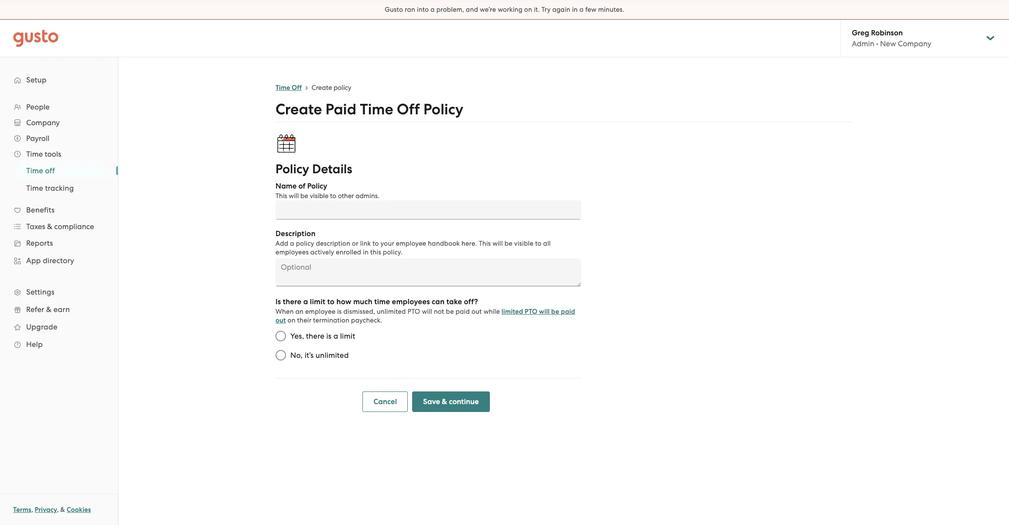 Task type: vqa. For each thing, say whether or not it's contained in the screenshot.
Audio on the right of the page
no



Task type: locate. For each thing, give the bounding box(es) containing it.
of
[[299, 182, 306, 191]]

1 vertical spatial in
[[363, 249, 369, 256]]

1 horizontal spatial limit
[[340, 332, 355, 341]]

& for compliance
[[47, 222, 52, 231]]

1 vertical spatial company
[[26, 118, 60, 127]]

0 horizontal spatial company
[[26, 118, 60, 127]]

1 horizontal spatial this
[[479, 240, 491, 248]]

1 horizontal spatial employee
[[396, 240, 426, 248]]

2 vertical spatial policy
[[307, 182, 327, 191]]

unlimited down time
[[377, 308, 406, 316]]

limit
[[310, 297, 326, 307], [340, 332, 355, 341]]

0 vertical spatial is
[[337, 308, 342, 316]]

add
[[276, 240, 288, 248]]

1 vertical spatial visible
[[514, 240, 534, 248]]

,
[[31, 506, 33, 514], [57, 506, 59, 514]]

0 horizontal spatial visible
[[310, 192, 329, 200]]

limit down on their termination paycheck.
[[340, 332, 355, 341]]

terms link
[[13, 506, 31, 514]]

0 vertical spatial policy
[[424, 100, 463, 118]]

&
[[47, 222, 52, 231], [46, 305, 52, 314], [442, 397, 447, 407], [60, 506, 65, 514]]

1 vertical spatial there
[[306, 332, 325, 341]]

company
[[898, 39, 932, 48], [26, 118, 60, 127]]

a inside description add a policy description or link to your employee handbook here. this will be visible to all employees actively enrolled in this policy.
[[290, 240, 294, 248]]

will down name
[[289, 192, 299, 200]]

there for is
[[283, 297, 302, 307]]

0 vertical spatial create
[[312, 84, 332, 92]]

0 horizontal spatial this
[[276, 192, 287, 200]]

0 horizontal spatial paid
[[456, 308, 470, 316]]

0 horizontal spatial employees
[[276, 249, 309, 256]]

0 horizontal spatial policy
[[296, 240, 314, 248]]

time tools button
[[9, 146, 109, 162]]

robinson
[[871, 28, 903, 38]]

enrolled
[[336, 249, 361, 256]]

payroll
[[26, 134, 49, 143]]

time inside time tools dropdown button
[[26, 150, 43, 159]]

company down people
[[26, 118, 60, 127]]

gusto navigation element
[[0, 57, 118, 367]]

settings
[[26, 288, 55, 297]]

2 , from the left
[[57, 506, 59, 514]]

0 vertical spatial unlimited
[[377, 308, 406, 316]]

setup
[[26, 76, 47, 84]]

on down when
[[288, 317, 296, 325]]

0 horizontal spatial unlimited
[[316, 351, 349, 360]]

is up on their termination paycheck.
[[337, 308, 342, 316]]

link
[[360, 240, 371, 248]]

0 vertical spatial on
[[524, 6, 532, 14]]

0 vertical spatial visible
[[310, 192, 329, 200]]

1 vertical spatial on
[[288, 317, 296, 325]]

1 vertical spatial policy
[[276, 162, 309, 177]]

visible left other at the left
[[310, 192, 329, 200]]

not
[[434, 308, 444, 316]]

and
[[466, 6, 478, 14]]

1 horizontal spatial paid
[[561, 308, 575, 316]]

when
[[276, 308, 294, 316]]

Description text field
[[276, 259, 581, 287]]

1 vertical spatial policy
[[296, 240, 314, 248]]

on
[[524, 6, 532, 14], [288, 317, 296, 325]]

& left the earn in the bottom left of the page
[[46, 305, 52, 314]]

in inside description add a policy description or link to your employee handbook here. this will be visible to all employees actively enrolled in this policy.
[[363, 249, 369, 256]]

1 list from the top
[[0, 99, 118, 353]]

be right limited
[[552, 308, 559, 316]]

1 horizontal spatial off
[[397, 100, 420, 118]]

0 horizontal spatial off
[[292, 84, 302, 92]]

company right new
[[898, 39, 932, 48]]

save
[[423, 397, 440, 407]]

be
[[301, 192, 308, 200], [505, 240, 513, 248], [446, 308, 454, 316], [552, 308, 559, 316]]

& for earn
[[46, 305, 52, 314]]

0 vertical spatial out
[[472, 308, 482, 316]]

time off
[[276, 84, 302, 92]]

to left other at the left
[[330, 192, 336, 200]]

0 vertical spatial employees
[[276, 249, 309, 256]]

1 horizontal spatial visible
[[514, 240, 534, 248]]

employees down add
[[276, 249, 309, 256]]

cookies
[[67, 506, 91, 514]]

refer
[[26, 305, 44, 314]]

will right 'here.'
[[493, 240, 503, 248]]

0 horizontal spatial in
[[363, 249, 369, 256]]

a left few
[[580, 6, 584, 14]]

this right 'here.'
[[479, 240, 491, 248]]

& right save
[[442, 397, 447, 407]]

0 horizontal spatial ,
[[31, 506, 33, 514]]

1 horizontal spatial company
[[898, 39, 932, 48]]

in right again
[[572, 6, 578, 14]]

problem,
[[437, 6, 464, 14]]

0 vertical spatial employee
[[396, 240, 426, 248]]

1 vertical spatial employee
[[305, 308, 336, 316]]

, left cookies button
[[57, 506, 59, 514]]

there up the an
[[283, 297, 302, 307]]

visible
[[310, 192, 329, 200], [514, 240, 534, 248]]

1 horizontal spatial is
[[337, 308, 342, 316]]

& inside dropdown button
[[47, 222, 52, 231]]

app directory link
[[9, 253, 109, 269]]

out
[[472, 308, 482, 316], [276, 317, 286, 325]]

this down name
[[276, 192, 287, 200]]

a right into
[[431, 6, 435, 14]]

0 vertical spatial in
[[572, 6, 578, 14]]

is
[[337, 308, 342, 316], [326, 332, 332, 341]]

a right add
[[290, 240, 294, 248]]

in down link
[[363, 249, 369, 256]]

name of policy this will be visible to other admins.
[[276, 182, 380, 200]]

company inside "greg robinson admin • new company"
[[898, 39, 932, 48]]

1 vertical spatial this
[[479, 240, 491, 248]]

0 horizontal spatial limit
[[310, 297, 326, 307]]

pto right limited
[[525, 308, 538, 316]]

employee up termination
[[305, 308, 336, 316]]

on their termination paycheck.
[[286, 317, 382, 325]]

0 vertical spatial company
[[898, 39, 932, 48]]

policy up the paid
[[334, 84, 352, 92]]

list containing time off
[[0, 162, 118, 197]]

visible left all
[[514, 240, 534, 248]]

into
[[417, 6, 429, 14]]

a
[[431, 6, 435, 14], [580, 6, 584, 14], [290, 240, 294, 248], [303, 297, 308, 307], [334, 332, 338, 341]]

1 horizontal spatial ,
[[57, 506, 59, 514]]

employees
[[276, 249, 309, 256], [392, 297, 430, 307]]

employees up "limited pto will be paid out" link
[[392, 297, 430, 307]]

1 vertical spatial out
[[276, 317, 286, 325]]

1 vertical spatial unlimited
[[316, 351, 349, 360]]

& inside button
[[442, 397, 447, 407]]

Name of Policy text field
[[276, 200, 581, 220]]

out down when
[[276, 317, 286, 325]]

company button
[[9, 115, 109, 131]]

create policy
[[312, 84, 352, 92]]

this
[[276, 192, 287, 200], [479, 240, 491, 248]]

create for create paid time off policy
[[276, 100, 322, 118]]

1 vertical spatial create
[[276, 100, 322, 118]]

again
[[553, 6, 571, 14]]

description add a policy description or link to your employee handbook here. this will be visible to all employees actively enrolled in this policy.
[[276, 229, 551, 256]]

to left how
[[327, 297, 335, 307]]

time for time tools
[[26, 150, 43, 159]]

all
[[543, 240, 551, 248]]

time
[[374, 297, 390, 307]]

policy
[[334, 84, 352, 92], [296, 240, 314, 248]]

0 horizontal spatial on
[[288, 317, 296, 325]]

1 horizontal spatial out
[[472, 308, 482, 316]]

be down 'of'
[[301, 192, 308, 200]]

employee
[[396, 240, 426, 248], [305, 308, 336, 316]]

0 vertical spatial off
[[292, 84, 302, 92]]

details
[[312, 162, 352, 177]]

0 vertical spatial policy
[[334, 84, 352, 92]]

upgrade
[[26, 323, 57, 332]]

setup link
[[9, 72, 109, 88]]

privacy
[[35, 506, 57, 514]]

greg robinson admin • new company
[[852, 28, 932, 48]]

be down take
[[446, 308, 454, 316]]

off
[[292, 84, 302, 92], [397, 100, 420, 118]]

there right yes,
[[306, 332, 325, 341]]

0 vertical spatial there
[[283, 297, 302, 307]]

policy inside description add a policy description or link to your employee handbook here. this will be visible to all employees actively enrolled in this policy.
[[296, 240, 314, 248]]

time
[[276, 84, 290, 92], [360, 100, 393, 118], [26, 150, 43, 159], [26, 166, 43, 175], [26, 184, 43, 193]]

create up the paid
[[312, 84, 332, 92]]

will left not
[[422, 308, 432, 316]]

home image
[[13, 29, 59, 47]]

privacy link
[[35, 506, 57, 514]]

settings link
[[9, 284, 109, 300]]

No, it's unlimited radio
[[271, 346, 290, 365]]

company inside dropdown button
[[26, 118, 60, 127]]

in
[[572, 6, 578, 14], [363, 249, 369, 256]]

policy
[[424, 100, 463, 118], [276, 162, 309, 177], [307, 182, 327, 191]]

app directory
[[26, 256, 74, 265]]

time inside time off link
[[26, 166, 43, 175]]

list
[[0, 99, 118, 353], [0, 162, 118, 197]]

payroll button
[[9, 131, 109, 146]]

limit up their
[[310, 297, 326, 307]]

time for time tracking
[[26, 184, 43, 193]]

this inside name of policy this will be visible to other admins.
[[276, 192, 287, 200]]

2 pto from the left
[[525, 308, 538, 316]]

employee up "policy."
[[396, 240, 426, 248]]

unlimited
[[377, 308, 406, 316], [316, 351, 349, 360]]

few
[[585, 6, 597, 14]]

0 horizontal spatial pto
[[408, 308, 420, 316]]

time off link
[[16, 163, 109, 179]]

1 vertical spatial limit
[[340, 332, 355, 341]]

to
[[330, 192, 336, 200], [373, 240, 379, 248], [535, 240, 542, 248], [327, 297, 335, 307]]

limited
[[502, 308, 523, 316]]

1 horizontal spatial there
[[306, 332, 325, 341]]

1 horizontal spatial employees
[[392, 297, 430, 307]]

take
[[447, 297, 462, 307]]

paid inside limited pto will be paid out
[[561, 308, 575, 316]]

their
[[297, 317, 312, 325]]

pto left not
[[408, 308, 420, 316]]

create down time off
[[276, 100, 322, 118]]

is down termination
[[326, 332, 332, 341]]

time for time off
[[276, 84, 290, 92]]

save & continue button
[[412, 392, 490, 412]]

0 horizontal spatial employee
[[305, 308, 336, 316]]

1 horizontal spatial unlimited
[[377, 308, 406, 316]]

2 list from the top
[[0, 162, 118, 197]]

0 horizontal spatial there
[[283, 297, 302, 307]]

2 paid from the left
[[561, 308, 575, 316]]

1 horizontal spatial pto
[[525, 308, 538, 316]]

& right taxes
[[47, 222, 52, 231]]

visible inside name of policy this will be visible to other admins.
[[310, 192, 329, 200]]

time inside "time tracking" link
[[26, 184, 43, 193]]

directory
[[43, 256, 74, 265]]

out down off?
[[472, 308, 482, 316]]

will right limited
[[539, 308, 550, 316]]

1 vertical spatial is
[[326, 332, 332, 341]]

on left it.
[[524, 6, 532, 14]]

taxes & compliance button
[[9, 219, 109, 235]]

app
[[26, 256, 41, 265]]

taxes & compliance
[[26, 222, 94, 231]]

0 vertical spatial limit
[[310, 297, 326, 307]]

off?
[[464, 297, 478, 307]]

policy down description
[[296, 240, 314, 248]]

pto
[[408, 308, 420, 316], [525, 308, 538, 316]]

, left privacy link
[[31, 506, 33, 514]]

1 , from the left
[[31, 506, 33, 514]]

0 vertical spatial this
[[276, 192, 287, 200]]

other
[[338, 192, 354, 200]]

be left all
[[505, 240, 513, 248]]

0 horizontal spatial out
[[276, 317, 286, 325]]

unlimited down yes, there is a limit
[[316, 351, 349, 360]]

this inside description add a policy description or link to your employee handbook here. this will be visible to all employees actively enrolled in this policy.
[[479, 240, 491, 248]]



Task type: describe. For each thing, give the bounding box(es) containing it.
paid
[[326, 100, 356, 118]]

people
[[26, 103, 50, 111]]

much
[[353, 297, 373, 307]]

minutes.
[[598, 6, 625, 14]]

save & continue
[[423, 397, 479, 407]]

earn
[[53, 305, 70, 314]]

your
[[381, 240, 394, 248]]

pto inside limited pto will be paid out
[[525, 308, 538, 316]]

it.
[[534, 6, 540, 14]]

1 vertical spatial employees
[[392, 297, 430, 307]]

greg
[[852, 28, 870, 38]]

to up 'this'
[[373, 240, 379, 248]]

or
[[352, 240, 359, 248]]

benefits link
[[9, 202, 109, 218]]

reports
[[26, 239, 53, 248]]

refer & earn link
[[9, 302, 109, 318]]

continue
[[449, 397, 479, 407]]

working
[[498, 6, 523, 14]]

an
[[296, 308, 304, 316]]

this
[[370, 249, 381, 256]]

taxes
[[26, 222, 45, 231]]

benefits
[[26, 206, 55, 214]]

1 pto from the left
[[408, 308, 420, 316]]

out inside limited pto will be paid out
[[276, 317, 286, 325]]

be inside description add a policy description or link to your employee handbook here. this will be visible to all employees actively enrolled in this policy.
[[505, 240, 513, 248]]

try
[[542, 6, 551, 14]]

is
[[276, 297, 281, 307]]

upgrade link
[[9, 319, 109, 335]]

description
[[276, 229, 316, 238]]

terms
[[13, 506, 31, 514]]

no,
[[290, 351, 303, 360]]

will inside description add a policy description or link to your employee handbook here. this will be visible to all employees actively enrolled in this policy.
[[493, 240, 503, 248]]

time off
[[26, 166, 55, 175]]

gusto
[[385, 6, 403, 14]]

time for time off
[[26, 166, 43, 175]]

1 horizontal spatial in
[[572, 6, 578, 14]]

limited pto will be paid out link
[[276, 308, 575, 325]]

ran
[[405, 6, 415, 14]]

handbook
[[428, 240, 460, 248]]

actively
[[310, 249, 334, 256]]

will inside name of policy this will be visible to other admins.
[[289, 192, 299, 200]]

create for create policy
[[312, 84, 332, 92]]

time tools
[[26, 150, 61, 159]]

here.
[[462, 240, 477, 248]]

1 horizontal spatial on
[[524, 6, 532, 14]]

1 vertical spatial off
[[397, 100, 420, 118]]

yes,
[[290, 332, 304, 341]]

it's
[[305, 351, 314, 360]]

1 paid from the left
[[456, 308, 470, 316]]

reports link
[[9, 235, 109, 251]]

list containing people
[[0, 99, 118, 353]]

employee inside description add a policy description or link to your employee handbook here. this will be visible to all employees actively enrolled in this policy.
[[396, 240, 426, 248]]

1 horizontal spatial policy
[[334, 84, 352, 92]]

when an employee is dismissed, unlimited pto will not be paid out while
[[276, 308, 500, 316]]

cookies button
[[67, 505, 91, 515]]

& for continue
[[442, 397, 447, 407]]

be inside limited pto will be paid out
[[552, 308, 559, 316]]

be inside name of policy this will be visible to other admins.
[[301, 192, 308, 200]]

cancel
[[374, 397, 397, 407]]

there for yes,
[[306, 332, 325, 341]]

no, it's unlimited
[[290, 351, 349, 360]]

we're
[[480, 6, 496, 14]]

while
[[484, 308, 500, 316]]

time off link
[[276, 84, 302, 92]]

& left cookies button
[[60, 506, 65, 514]]

•
[[877, 39, 879, 48]]

policy details
[[276, 162, 352, 177]]

will inside limited pto will be paid out
[[539, 308, 550, 316]]

gusto ran into a problem, and we're working on it. try again in a few minutes.
[[385, 6, 625, 14]]

new
[[881, 39, 896, 48]]

how
[[337, 297, 352, 307]]

paycheck.
[[351, 317, 382, 325]]

tracking
[[45, 184, 74, 193]]

visible inside description add a policy description or link to your employee handbook here. this will be visible to all employees actively enrolled in this policy.
[[514, 240, 534, 248]]

refer & earn
[[26, 305, 70, 314]]

is there a limit to how much time employees can take off?
[[276, 297, 478, 307]]

to inside name of policy this will be visible to other admins.
[[330, 192, 336, 200]]

dismissed,
[[344, 308, 375, 316]]

create paid time off policy
[[276, 100, 463, 118]]

help link
[[9, 337, 109, 353]]

tools
[[45, 150, 61, 159]]

employees inside description add a policy description or link to your employee handbook here. this will be visible to all employees actively enrolled in this policy.
[[276, 249, 309, 256]]

Yes, there is a limit radio
[[271, 327, 290, 346]]

help
[[26, 340, 43, 349]]

description
[[316, 240, 350, 248]]

0 horizontal spatial is
[[326, 332, 332, 341]]

a up the an
[[303, 297, 308, 307]]

a down on their termination paycheck.
[[334, 332, 338, 341]]

compliance
[[54, 222, 94, 231]]

people button
[[9, 99, 109, 115]]

time tracking link
[[16, 180, 109, 196]]

terms , privacy , & cookies
[[13, 506, 91, 514]]

to left all
[[535, 240, 542, 248]]

admin
[[852, 39, 875, 48]]

policy inside name of policy this will be visible to other admins.
[[307, 182, 327, 191]]

yes, there is a limit
[[290, 332, 355, 341]]

time tracking
[[26, 184, 74, 193]]



